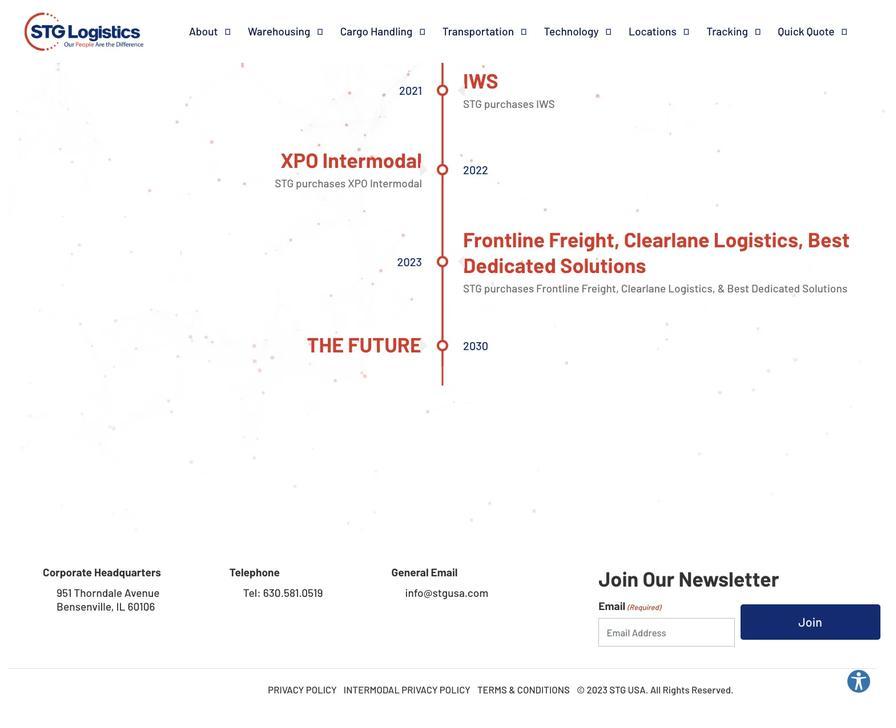Task type: vqa. For each thing, say whether or not it's contained in the screenshot.
bottom Email
yes



Task type: describe. For each thing, give the bounding box(es) containing it.
tel: 630.581.0519 link
[[230, 586, 323, 600]]

general
[[392, 566, 429, 579]]

usa.
[[628, 684, 649, 695]]

0 horizontal spatial email
[[431, 566, 458, 579]]

our
[[643, 566, 675, 591]]

quick quote link
[[778, 24, 865, 38]]

purchases inside xpo intermodal stg purchases xpo intermodal
[[296, 177, 346, 190]]

stg inside join our newsletter footer
[[610, 684, 626, 695]]

2021
[[399, 83, 422, 97]]

terms & conditions
[[478, 684, 570, 695]]

thorndale
[[74, 586, 122, 599]]

intermodal privacy policy
[[344, 684, 471, 695]]

0 horizontal spatial best
[[728, 282, 750, 295]]

© 2023 stg usa. all rights reserved.
[[577, 684, 734, 695]]

& inside frontline freight, clearlane logistics, best dedicated solutions stg purchases frontline freight, clearlane logistics, & best dedicated solutions
[[718, 282, 726, 295]]

future
[[348, 332, 422, 356]]

warehousing link
[[248, 24, 340, 38]]

warehousing
[[248, 24, 310, 38]]

transportation
[[443, 24, 514, 38]]

1 vertical spatial freight,
[[582, 282, 619, 295]]

the
[[307, 332, 344, 356]]

1 vertical spatial iws
[[537, 97, 555, 111]]

rights
[[663, 684, 690, 695]]

cargo handling
[[340, 24, 413, 38]]

purchases inside frontline freight, clearlane logistics, best dedicated solutions stg purchases frontline freight, clearlane logistics, & best dedicated solutions
[[484, 282, 534, 295]]

conditions
[[518, 684, 570, 695]]

locations link
[[629, 24, 707, 38]]

0 vertical spatial intermodal
[[323, 148, 422, 172]]

bensenville,
[[57, 600, 114, 613]]

info@stgusa.com
[[405, 586, 489, 599]]

©
[[577, 684, 585, 695]]

0 vertical spatial logistics,
[[714, 227, 804, 251]]

0 vertical spatial iws
[[463, 68, 499, 93]]

1 vertical spatial email
[[599, 599, 626, 612]]

1 vertical spatial intermodal
[[370, 177, 422, 190]]

about
[[189, 24, 218, 38]]

technology link
[[544, 24, 629, 38]]

about link
[[189, 24, 248, 38]]

stg purchases veeco
[[320, 18, 422, 31]]

stg inside iws stg purchases iws
[[463, 97, 482, 111]]

transportation link
[[443, 24, 544, 38]]

1 privacy from the left
[[268, 684, 304, 695]]

2030
[[463, 339, 489, 352]]

1 vertical spatial solutions
[[803, 282, 848, 295]]

2022
[[463, 163, 489, 176]]

630.581.0519
[[263, 586, 323, 599]]

0 vertical spatial frontline
[[463, 227, 545, 251]]

info@stgusa.com link
[[392, 586, 489, 600]]

951 thorndale avenue bensenville, il 60106
[[57, 586, 160, 613]]

1 horizontal spatial xpo
[[348, 177, 368, 190]]

tracking link
[[707, 24, 778, 38]]



Task type: locate. For each thing, give the bounding box(es) containing it.
join our newsletter
[[599, 566, 780, 591]]

stg inside frontline freight, clearlane logistics, best dedicated solutions stg purchases frontline freight, clearlane logistics, & best dedicated solutions
[[463, 282, 482, 295]]

intermodal privacy policy link
[[344, 684, 471, 695]]

1 vertical spatial logistics,
[[669, 282, 716, 295]]

xpo intermodal stg purchases xpo intermodal
[[275, 148, 422, 190]]

1 vertical spatial 2023
[[587, 684, 608, 695]]

email down join
[[599, 599, 626, 612]]

privacy policy link
[[268, 684, 337, 695]]

0 horizontal spatial 2023
[[397, 255, 422, 269]]

0 horizontal spatial xpo
[[281, 148, 319, 172]]

951
[[57, 586, 72, 599]]

terms
[[478, 684, 507, 695]]

1 horizontal spatial iws
[[537, 97, 555, 111]]

privacy
[[268, 684, 304, 695], [402, 684, 438, 695]]

0 horizontal spatial solutions
[[561, 253, 647, 277]]

cargo
[[340, 24, 369, 38]]

0 vertical spatial dedicated
[[463, 253, 556, 277]]

2023 inside join our newsletter footer
[[587, 684, 608, 695]]

newsletter
[[679, 566, 780, 591]]

tracking
[[707, 24, 748, 38]]

2023
[[397, 255, 422, 269], [587, 684, 608, 695]]

il
[[116, 600, 125, 613]]

0 horizontal spatial policy
[[306, 684, 337, 695]]

None submit
[[741, 605, 881, 640]]

1 vertical spatial xpo
[[348, 177, 368, 190]]

locations
[[629, 24, 677, 38]]

1 vertical spatial &
[[509, 684, 516, 695]]

join our newsletter footer
[[0, 531, 886, 710]]

corporate headquarters
[[43, 566, 161, 579]]

corporate
[[43, 566, 92, 579]]

avenue
[[124, 586, 160, 599]]

0 vertical spatial email
[[431, 566, 458, 579]]

1 horizontal spatial solutions
[[803, 282, 848, 295]]

0 horizontal spatial dedicated
[[463, 253, 556, 277]]

&
[[718, 282, 726, 295], [509, 684, 516, 695]]

1 horizontal spatial &
[[718, 282, 726, 295]]

1 vertical spatial best
[[728, 282, 750, 295]]

tel:
[[243, 586, 261, 599]]

reserved.
[[692, 684, 734, 695]]

1 vertical spatial clearlane
[[622, 282, 666, 295]]

cargo handling link
[[340, 24, 443, 38]]

0 horizontal spatial &
[[509, 684, 516, 695]]

1 policy from the left
[[306, 684, 337, 695]]

quick quote
[[778, 24, 835, 38]]

freight,
[[549, 227, 620, 251], [582, 282, 619, 295]]

logistics,
[[714, 227, 804, 251], [669, 282, 716, 295]]

headquarters
[[94, 566, 161, 579]]

0 vertical spatial freight,
[[549, 227, 620, 251]]

terms & conditions link
[[478, 684, 570, 695]]

xpo
[[281, 148, 319, 172], [348, 177, 368, 190]]

stg inside xpo intermodal stg purchases xpo intermodal
[[275, 177, 294, 190]]

intermodal
[[323, 148, 422, 172], [370, 177, 422, 190]]

0 vertical spatial &
[[718, 282, 726, 295]]

email up info@stgusa.com
[[431, 566, 458, 579]]

0 vertical spatial clearlane
[[624, 227, 710, 251]]

1 horizontal spatial best
[[808, 227, 850, 251]]

policy
[[306, 684, 337, 695], [440, 684, 471, 695]]

general email
[[392, 566, 458, 579]]

purchases inside iws stg purchases iws
[[484, 97, 534, 111]]

stg usa #1 image
[[21, 0, 147, 67]]

telephone
[[230, 566, 280, 579]]

iws
[[463, 68, 499, 93], [537, 97, 555, 111]]

0 vertical spatial best
[[808, 227, 850, 251]]

1 horizontal spatial policy
[[440, 684, 471, 695]]

(required)
[[628, 603, 661, 612]]

all
[[651, 684, 661, 695]]

0 horizontal spatial iws
[[463, 68, 499, 93]]

2 policy from the left
[[440, 684, 471, 695]]

policy left the intermodal
[[306, 684, 337, 695]]

purchases
[[341, 18, 390, 31], [484, 97, 534, 111], [296, 177, 346, 190], [484, 282, 534, 295]]

Email Address email field
[[599, 618, 735, 647]]

quote
[[807, 24, 835, 38]]

quick
[[778, 24, 805, 38]]

1 horizontal spatial privacy
[[402, 684, 438, 695]]

0 horizontal spatial privacy
[[268, 684, 304, 695]]

60106
[[128, 600, 155, 613]]

join
[[599, 566, 639, 591]]

0 vertical spatial 2023
[[397, 255, 422, 269]]

1 horizontal spatial 2023
[[587, 684, 608, 695]]

handling
[[371, 24, 413, 38]]

email
[[431, 566, 458, 579], [599, 599, 626, 612]]

0 vertical spatial xpo
[[281, 148, 319, 172]]

stg
[[320, 18, 338, 31], [463, 97, 482, 111], [275, 177, 294, 190], [463, 282, 482, 295], [610, 684, 626, 695]]

frontline freight, clearlane logistics, best dedicated solutions stg purchases frontline freight, clearlane logistics, & best dedicated solutions
[[463, 227, 850, 295]]

tel: 630.581.0519
[[243, 586, 323, 599]]

veeco
[[393, 18, 422, 31]]

the future
[[307, 332, 422, 356]]

1 vertical spatial frontline
[[537, 282, 580, 295]]

1 vertical spatial dedicated
[[752, 282, 801, 295]]

technology
[[544, 24, 599, 38]]

1 horizontal spatial email
[[599, 599, 626, 612]]

intermodal
[[344, 684, 400, 695]]

policy left terms
[[440, 684, 471, 695]]

solutions
[[561, 253, 647, 277], [803, 282, 848, 295]]

best
[[808, 227, 850, 251], [728, 282, 750, 295]]

clearlane
[[624, 227, 710, 251], [622, 282, 666, 295]]

iws stg purchases iws
[[463, 68, 555, 111]]

email (required)
[[599, 599, 661, 612]]

none submit inside join our newsletter footer
[[741, 605, 881, 640]]

dedicated
[[463, 253, 556, 277], [752, 282, 801, 295]]

1 horizontal spatial dedicated
[[752, 282, 801, 295]]

& inside join our newsletter footer
[[509, 684, 516, 695]]

privacy policy
[[268, 684, 337, 695]]

frontline
[[463, 227, 545, 251], [537, 282, 580, 295]]

2 privacy from the left
[[402, 684, 438, 695]]

0 vertical spatial solutions
[[561, 253, 647, 277]]



